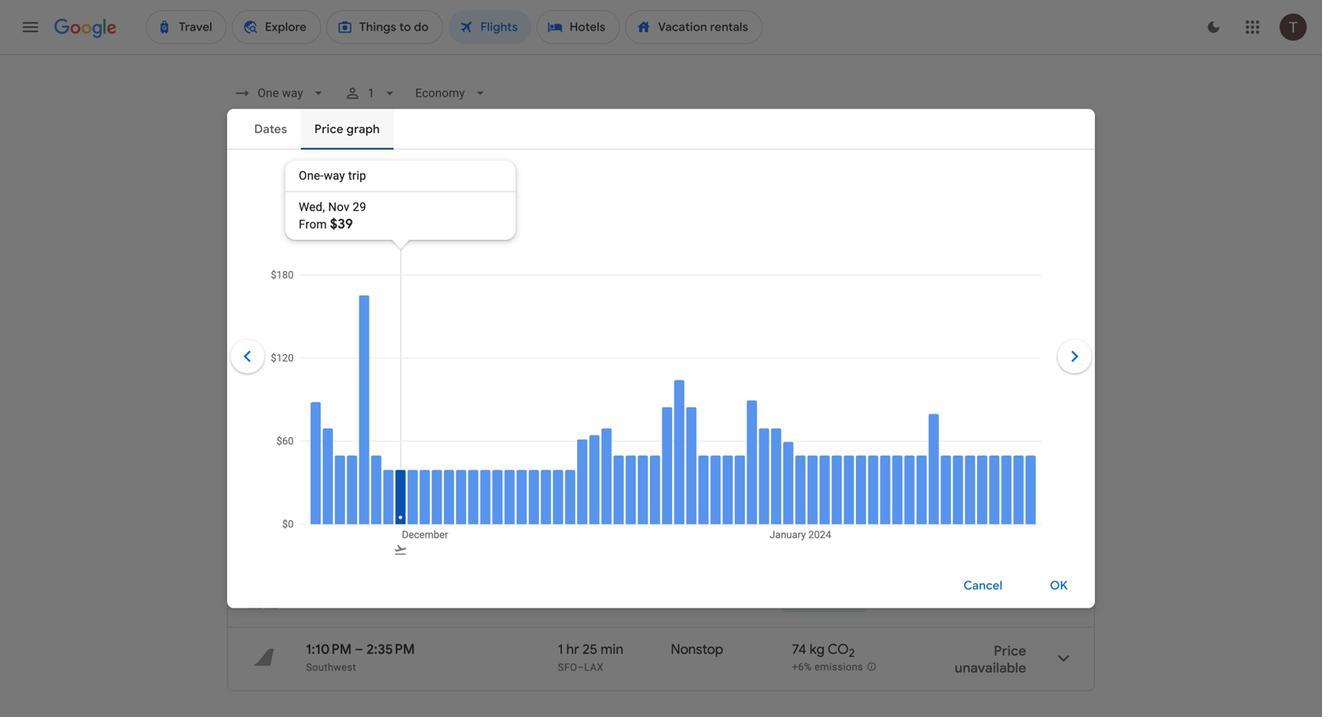 Task type: describe. For each thing, give the bounding box(es) containing it.
find the best price region
[[227, 238, 1096, 282]]

price for price guarantee
[[288, 307, 321, 324]]

cancel
[[964, 578, 1003, 594]]

emissions inside the 79 kg co 2 +13% emissions
[[816, 534, 864, 546]]

bags
[[506, 176, 533, 191]]

charges
[[716, 407, 754, 419]]

New feature text field
[[396, 307, 433, 324]]

all filters button
[[227, 170, 323, 197]]

co for 74
[[828, 641, 849, 659]]

kg for 79
[[805, 514, 820, 531]]

assistance
[[928, 407, 979, 419]]

difference
[[495, 329, 550, 343]]

united
[[306, 598, 337, 610]]

dates
[[492, 247, 524, 262]]

8:55 pm
[[306, 450, 355, 468]]

avg emissions
[[787, 471, 857, 483]]

eagle
[[564, 535, 590, 547]]

some
[[309, 329, 339, 343]]

49 US dollars text field
[[1003, 522, 1027, 539]]

nonstop for 74
[[671, 641, 724, 659]]

for
[[619, 407, 633, 419]]

total duration 1 hr 25 min. element for 72
[[558, 450, 669, 470]]

2 for 79
[[845, 519, 851, 534]]

39 US dollars text field
[[1004, 458, 1027, 475]]

filters
[[276, 176, 309, 191]]

optional
[[674, 407, 714, 419]]

google
[[382, 329, 421, 343]]

ok button
[[1030, 566, 1089, 606]]

2 lax from the top
[[585, 598, 604, 610]]

min for 72
[[601, 450, 624, 468]]

all
[[260, 176, 274, 191]]

– up 31
[[578, 471, 585, 483]]

passenger assistance button
[[875, 407, 979, 419]]

1:10 pm – 2:35 pm southwest
[[306, 641, 415, 674]]

+6%
[[793, 662, 812, 674]]

nonstop flight. element for 79
[[669, 514, 721, 534]]

2 for 74
[[849, 646, 855, 661]]

co for 72
[[823, 450, 844, 468]]

airlines button
[[407, 170, 489, 197]]

1 and from the left
[[338, 407, 356, 419]]

one-way trip
[[299, 169, 367, 183]]

any dates
[[467, 247, 524, 262]]

stops button
[[330, 170, 400, 197]]

-
[[788, 599, 791, 611]]

16%
[[791, 599, 811, 611]]

+6% emissions
[[793, 662, 864, 674]]

swap origin and destination. image
[[487, 129, 507, 149]]

1 hr 25 min sfo – lax for 2:35 pm
[[558, 641, 624, 674]]

adult.
[[644, 407, 671, 419]]

all filters
[[260, 176, 309, 191]]

2 for 72
[[844, 456, 850, 470]]

1 the from the left
[[475, 329, 492, 343]]

1 vertical spatial price
[[312, 407, 335, 419]]

after
[[648, 329, 674, 343]]

-16% emissions
[[788, 599, 862, 611]]

nonstop for 79
[[669, 514, 721, 531]]

price for price unavailable
[[994, 643, 1027, 660]]

Arrival time: 1:55 PM. text field
[[375, 514, 422, 531]]

cancel button
[[944, 566, 1024, 606]]

Arrival time: 2:35 PM. text field
[[367, 641, 415, 659]]

best
[[227, 382, 263, 403]]

book.
[[700, 329, 730, 343]]

2 and from the left
[[757, 407, 775, 419]]

flights,
[[343, 329, 379, 343]]

airlines inside 12:24 pm – 1:55 pm operated by skywest airlines as american eagle
[[463, 535, 499, 547]]

12:24 pm – 1:55 pm operated by skywest airlines as american eagle
[[306, 514, 590, 547]]

leaves san francisco international airport at 8:55 pm on wednesday, november 29 and arrives at los angeles international airport at 10:20 pm on wednesday, november 29. element
[[306, 450, 427, 468]]

jetblue
[[306, 471, 342, 483]]

79 kg co 2 +13% emissions
[[787, 514, 864, 546]]

leaves san francisco international airport at 12:24 pm on wednesday, november 29 and arrives at los angeles international airport at 1:55 pm on wednesday, november 29. element
[[306, 514, 422, 531]]

price unavailable
[[955, 643, 1027, 677]]

if
[[553, 329, 561, 343]]

8:55 pm – 10:20 pm jetblue
[[306, 450, 427, 483]]

25 for 10:20 pm
[[583, 450, 598, 468]]

2 the from the left
[[564, 329, 581, 343]]

1 button
[[337, 78, 405, 109]]

kg for 72
[[805, 450, 820, 468]]

operated
[[361, 535, 405, 547]]

1 inside 1 popup button
[[368, 86, 375, 100]]

-16% emissions button
[[782, 578, 882, 614]]

– for lax
[[578, 598, 585, 610]]

1 hr 25 min sfo – lax for 10:20 pm
[[558, 450, 624, 483]]

optional charges and
[[674, 407, 778, 419]]

stops
[[340, 176, 372, 191]]

prices
[[290, 247, 325, 262]]

sfo – lax
[[558, 598, 604, 610]]

nonstop flight. element for 72
[[669, 450, 721, 470]]

1 inside total duration 1 hr 31 min. 'element'
[[558, 514, 564, 531]]

by
[[407, 535, 418, 547]]

taxes
[[558, 407, 584, 419]]

$39 inside "best flights" main content
[[1004, 458, 1027, 475]]

+
[[587, 407, 593, 419]]

79
[[787, 514, 802, 531]]

convenience
[[358, 407, 418, 419]]

leaves san francisco international airport at 1:10 pm on wednesday, november 29 and arrives at los angeles international airport at 2:35 pm on wednesday, november 29. element
[[306, 641, 415, 659]]

passenger
[[875, 407, 925, 419]]

passenger assistance
[[875, 407, 979, 419]]

ranked
[[227, 407, 262, 419]]

prices include required taxes + fees for 1 adult.
[[447, 407, 671, 419]]

Departure time: 1:10 PM. text field
[[306, 641, 352, 659]]

track prices
[[256, 247, 325, 262]]

bags button
[[495, 170, 562, 197]]

track
[[256, 247, 287, 262]]

none search field containing all filters
[[227, 78, 1096, 225]]

american
[[516, 535, 561, 547]]

min inside 'element'
[[599, 514, 621, 531]]

flights
[[266, 382, 316, 403]]

2 sfo from the top
[[558, 598, 578, 610]]



Task type: locate. For each thing, give the bounding box(es) containing it.
on
[[297, 407, 309, 419]]

price down 49 us dollars text box
[[994, 643, 1027, 660]]

0 vertical spatial 2
[[844, 456, 850, 470]]

1 horizontal spatial 29
[[380, 247, 393, 262]]

0 vertical spatial min
[[601, 450, 624, 468]]

$39 right from at the left
[[330, 215, 353, 233]]

and right "charges"
[[757, 407, 775, 419]]

sfo
[[558, 471, 578, 483], [558, 598, 578, 610], [558, 662, 578, 674]]

sfo for 2:35 pm
[[558, 662, 578, 674]]

include
[[479, 407, 514, 419]]

for
[[288, 329, 306, 343]]

1 horizontal spatial price
[[994, 643, 1027, 660]]

1 horizontal spatial the
[[564, 329, 581, 343]]

kg right 79 at the bottom
[[805, 514, 820, 531]]

trip
[[348, 169, 367, 183]]

lax for 10:20 pm
[[585, 471, 604, 483]]

0 vertical spatial airlines
[[417, 176, 460, 191]]

1 hr 25 min sfo – lax
[[558, 450, 624, 483], [558, 641, 624, 674]]

hr down taxes in the bottom of the page
[[567, 450, 580, 468]]

– inside 8:55 pm – 10:20 pm jetblue
[[358, 450, 367, 468]]

wed, nov 29 from $39
[[299, 200, 367, 233]]

2 vertical spatial 2
[[849, 646, 855, 661]]

emissions inside popup button
[[814, 599, 862, 611]]

49 US dollars text field
[[1003, 585, 1027, 603]]

2 you from the left
[[677, 329, 696, 343]]

0 horizontal spatial airlines
[[417, 176, 460, 191]]

1 $49 from the top
[[1003, 522, 1027, 539]]

1 25 from the top
[[583, 450, 598, 468]]

25 for 2:35 pm
[[583, 641, 598, 659]]

$49 for 49 us dollars text field
[[1003, 522, 1027, 539]]

required
[[517, 407, 556, 419]]

2 vertical spatial nonstop
[[671, 641, 724, 659]]

2 1 hr 25 min sfo – lax from the top
[[558, 641, 624, 674]]

hr inside total duration 1 hr 31 min. 'element'
[[567, 514, 580, 531]]

nov
[[328, 200, 350, 214], [354, 247, 377, 262]]

fees
[[596, 407, 616, 419]]

1 vertical spatial co
[[823, 514, 845, 531]]

drops
[[614, 329, 645, 343]]

this price for this flight doesn't include overhead bin access. if you need a carry-on bag, use the bags filter to update prices. image
[[984, 456, 1004, 476]]

you right pays
[[453, 329, 472, 343]]

hr for 10:20 pm
[[567, 450, 580, 468]]

2 up avg emissions
[[844, 456, 850, 470]]

$49 up 49 us dollars text box
[[1003, 522, 1027, 539]]

2 vertical spatial kg
[[810, 641, 825, 659]]

you
[[453, 329, 472, 343], [677, 329, 696, 343]]

nonstop flight. element
[[669, 450, 721, 470], [669, 514, 721, 534], [671, 641, 724, 661]]

co inside 72 kg co 2
[[823, 450, 844, 468]]

1 vertical spatial price
[[994, 643, 1027, 660]]

price guarantee
[[288, 307, 389, 324]]

and
[[338, 407, 356, 419], [757, 407, 775, 419]]

airlines left as at the bottom left of page
[[463, 535, 499, 547]]

25 down sfo – lax
[[583, 641, 598, 659]]

2 vertical spatial min
[[601, 641, 624, 659]]

southwest
[[306, 662, 356, 674]]

1 horizontal spatial you
[[677, 329, 696, 343]]

min
[[601, 450, 624, 468], [599, 514, 621, 531], [601, 641, 624, 659]]

based
[[265, 407, 294, 419]]

hr
[[567, 450, 580, 468], [567, 514, 580, 531], [567, 641, 580, 659]]

–
[[358, 450, 367, 468], [578, 471, 585, 483], [364, 514, 372, 531], [578, 598, 585, 610], [355, 641, 364, 659], [578, 662, 585, 674]]

kg inside the 79 kg co 2 +13% emissions
[[805, 514, 820, 531]]

1 total duration 1 hr 25 min. element from the top
[[558, 450, 669, 470]]

1
[[368, 86, 375, 100], [635, 407, 641, 419], [558, 450, 564, 468], [558, 514, 564, 531], [558, 641, 564, 659]]

price inside the price unavailable
[[994, 643, 1027, 660]]

kg for 74
[[810, 641, 825, 659]]

0 horizontal spatial you
[[453, 329, 472, 343]]

29 down stops at the left top
[[353, 200, 367, 214]]

co inside 74 kg co 2
[[828, 641, 849, 659]]

kg right the "74"
[[810, 641, 825, 659]]

2 $49 from the top
[[1003, 585, 1027, 603]]

1 vertical spatial kg
[[805, 514, 820, 531]]

74 kg co 2
[[793, 641, 855, 661]]

– for 2:35 pm
[[355, 641, 364, 659]]

2 vertical spatial lax
[[585, 662, 604, 674]]

co up the +6% emissions
[[828, 641, 849, 659]]

1 vertical spatial airlines
[[463, 535, 499, 547]]

2 inside 72 kg co 2
[[844, 456, 850, 470]]

price
[[288, 307, 321, 324], [994, 643, 1027, 660]]

Departure text field
[[821, 116, 1038, 162]]

nonstop
[[669, 450, 721, 468], [669, 514, 721, 531], [671, 641, 724, 659]]

wed,
[[299, 200, 325, 214]]

1 vertical spatial 25
[[583, 641, 598, 659]]

1 horizontal spatial nov
[[354, 247, 377, 262]]

1 horizontal spatial and
[[757, 407, 775, 419]]

1 you from the left
[[453, 329, 472, 343]]

price up for
[[288, 307, 321, 324]]

2 inside 74 kg co 2
[[849, 646, 855, 661]]

0 horizontal spatial the
[[475, 329, 492, 343]]

25 down +
[[583, 450, 598, 468]]

sfo down sfo – lax
[[558, 662, 578, 674]]

and left convenience
[[338, 407, 356, 419]]

unavailable
[[955, 660, 1027, 677]]

None search field
[[227, 78, 1096, 225]]

best flights
[[227, 382, 316, 403]]

emissions down 72 kg co 2
[[808, 471, 857, 483]]

1 vertical spatial 1 hr 25 min sfo – lax
[[558, 641, 624, 674]]

72 kg co 2
[[787, 450, 850, 470]]

1 hr 25 min sfo – lax down sfo – lax
[[558, 641, 624, 674]]

– down eagle
[[578, 598, 585, 610]]

0 vertical spatial kg
[[805, 450, 820, 468]]

hr down sfo – lax
[[567, 641, 580, 659]]

1 hr 31 min
[[558, 514, 621, 531]]

airlines right stops popup button
[[417, 176, 460, 191]]

0 vertical spatial price
[[288, 307, 321, 324]]

lax for 2:35 pm
[[585, 662, 604, 674]]

sfo up 1 hr 31 min
[[558, 471, 578, 483]]

nov inside wed, nov 29 from $39
[[328, 200, 350, 214]]

1 vertical spatial $39
[[1004, 458, 1027, 475]]

– right the 1:10 pm text field
[[355, 641, 364, 659]]

0 horizontal spatial nov
[[328, 200, 350, 214]]

emissions
[[808, 471, 857, 483], [816, 534, 864, 546], [814, 599, 862, 611], [815, 662, 864, 674]]

2 hr from the top
[[567, 514, 580, 531]]

min down sfo – lax
[[601, 641, 624, 659]]

3 sfo from the top
[[558, 662, 578, 674]]

airlines inside popup button
[[417, 176, 460, 191]]

1 vertical spatial 2
[[845, 519, 851, 534]]

total duration 1 hr 31 min. element
[[558, 514, 669, 534]]

guarantee
[[324, 307, 389, 324]]

co for 79
[[823, 514, 845, 531]]

0 vertical spatial nonstop flight. element
[[669, 450, 721, 470]]

nov right 'wed,'
[[328, 200, 350, 214]]

3 lax from the top
[[585, 662, 604, 674]]

total duration 1 hr 25 min. element for 74
[[558, 641, 671, 661]]

1 sfo from the top
[[558, 471, 578, 483]]

– for 1:55 pm
[[364, 514, 372, 531]]

0 vertical spatial $49
[[1003, 522, 1027, 539]]

you right after
[[677, 329, 696, 343]]

total duration 1 hr 25 min. element down the "fees"
[[558, 450, 669, 470]]

29 inside find the best price region
[[380, 247, 393, 262]]

74
[[793, 641, 807, 659]]

2 inside the 79 kg co 2 +13% emissions
[[845, 519, 851, 534]]

29 inside wed, nov 29 from $39
[[353, 200, 367, 214]]

the left difference
[[475, 329, 492, 343]]

0 horizontal spatial price
[[288, 307, 321, 324]]

price left drops
[[584, 329, 611, 343]]

any
[[467, 247, 489, 262]]

best flights main content
[[227, 238, 1096, 717]]

– inside 1:10 pm – 2:35 pm southwest
[[355, 641, 364, 659]]

1 vertical spatial min
[[599, 514, 621, 531]]

sfo down eagle
[[558, 598, 578, 610]]

kg
[[805, 450, 820, 468], [805, 514, 820, 531], [810, 641, 825, 659]]

total duration 1 hr 25 min. element
[[558, 450, 669, 470], [558, 641, 671, 661]]

min for 74
[[601, 641, 624, 659]]

0 horizontal spatial and
[[338, 407, 356, 419]]

avg
[[787, 471, 805, 483]]

emissions right +13%
[[816, 534, 864, 546]]

2 25 from the top
[[583, 641, 598, 659]]

1 horizontal spatial airlines
[[463, 535, 499, 547]]

sfo for 10:20 pm
[[558, 471, 578, 483]]

0 vertical spatial co
[[823, 450, 844, 468]]

1 vertical spatial 29
[[380, 247, 393, 262]]

– right the departure time: 8:55 pm. text box
[[358, 450, 367, 468]]

Arrival time: 10:20 PM. text field
[[370, 450, 427, 468]]

1 horizontal spatial price
[[584, 329, 611, 343]]

1 vertical spatial sfo
[[558, 598, 578, 610]]

hr left 31
[[567, 514, 580, 531]]

0 vertical spatial lax
[[585, 471, 604, 483]]

25
[[583, 450, 598, 468], [583, 641, 598, 659]]

as
[[502, 535, 513, 547]]

$49 right cancel
[[1003, 585, 1027, 603]]

Departure time: 12:24 PM. text field
[[306, 514, 361, 531]]

co inside the 79 kg co 2 +13% emissions
[[823, 514, 845, 531]]

0 vertical spatial hr
[[567, 450, 580, 468]]

the right if
[[564, 329, 581, 343]]

nov inside find the best price region
[[354, 247, 377, 262]]

lax up 1 hr 31 min
[[585, 471, 604, 483]]

0 vertical spatial 29
[[353, 200, 367, 214]]

pays
[[424, 329, 449, 343]]

0 vertical spatial sfo
[[558, 471, 578, 483]]

0 horizontal spatial $39
[[330, 215, 353, 233]]

total duration 1 hr 25 min. element down sfo – lax
[[558, 641, 671, 661]]

2 vertical spatial nonstop flight. element
[[671, 641, 724, 661]]

1 vertical spatial $49
[[1003, 585, 1027, 603]]

2 total duration 1 hr 25 min. element from the top
[[558, 641, 671, 661]]

1:55 pm
[[375, 514, 422, 531]]

0 vertical spatial $39
[[330, 215, 353, 233]]

kg inside 74 kg co 2
[[810, 641, 825, 659]]

1 vertical spatial nonstop
[[669, 514, 721, 531]]

2
[[844, 456, 850, 470], [845, 519, 851, 534], [849, 646, 855, 661]]

lax down eagle
[[585, 598, 604, 610]]

$39 inside wed, nov 29 from $39
[[330, 215, 353, 233]]

for some flights, google pays you the difference if the price drops after you book.
[[288, 329, 730, 343]]

one-
[[299, 169, 324, 183]]

way
[[324, 169, 345, 183]]

$39
[[330, 215, 353, 233], [1004, 458, 1027, 475]]

nov down wed, nov 29 from $39
[[354, 247, 377, 262]]

1 vertical spatial lax
[[585, 598, 604, 610]]

price right on
[[312, 407, 335, 419]]

1 vertical spatial nov
[[354, 247, 377, 262]]

emissions down 74 kg co 2
[[815, 662, 864, 674]]

emissions right 16%
[[814, 599, 862, 611]]

1 horizontal spatial $39
[[1004, 458, 1027, 475]]

10:20 pm
[[370, 450, 427, 468]]

$49 for 49 us dollars text box
[[1003, 585, 1027, 603]]

prices
[[447, 407, 477, 419]]

– down sfo – lax
[[578, 662, 585, 674]]

0 vertical spatial price
[[584, 329, 611, 343]]

0 horizontal spatial price
[[312, 407, 335, 419]]

lax
[[585, 471, 604, 483], [585, 598, 604, 610], [585, 662, 604, 674]]

Departure time: 8:55 PM. text field
[[306, 450, 355, 468]]

price
[[584, 329, 611, 343], [312, 407, 335, 419]]

1:10 pm
[[306, 641, 352, 659]]

0 horizontal spatial 29
[[353, 200, 367, 214]]

1 1 hr 25 min sfo – lax from the top
[[558, 450, 624, 483]]

2 right 79 at the bottom
[[845, 519, 851, 534]]

1 vertical spatial nonstop flight. element
[[669, 514, 721, 534]]

scroll backward image
[[227, 336, 268, 377]]

2:35 pm
[[367, 641, 415, 659]]

0 vertical spatial total duration 1 hr 25 min. element
[[558, 450, 669, 470]]

ok
[[1051, 578, 1069, 594]]

0 vertical spatial 25
[[583, 450, 598, 468]]

1 vertical spatial hr
[[567, 514, 580, 531]]

$39 up 49 us dollars text field
[[1004, 458, 1027, 475]]

nonstop flight. element for 74
[[671, 641, 724, 661]]

kg inside 72 kg co 2
[[805, 450, 820, 468]]

– for 10:20 pm
[[358, 450, 367, 468]]

1 lax from the top
[[585, 471, 604, 483]]

nov 29
[[354, 247, 393, 262]]

the
[[475, 329, 492, 343], [564, 329, 581, 343]]

from
[[299, 218, 327, 232]]

– inside 12:24 pm – 1:55 pm operated by skywest airlines as american eagle
[[364, 514, 372, 531]]

1 hr 25 min sfo – lax down +
[[558, 450, 624, 483]]

2 vertical spatial sfo
[[558, 662, 578, 674]]

nonstop for 72
[[669, 450, 721, 468]]

kg right 72
[[805, 450, 820, 468]]

skywest
[[421, 535, 461, 547]]

2 vertical spatial hr
[[567, 641, 580, 659]]

+13%
[[787, 534, 813, 546]]

2 up the +6% emissions
[[849, 646, 855, 661]]

ranked based on price and convenience
[[227, 407, 418, 419]]

0 vertical spatial nov
[[328, 200, 350, 214]]

12:24 pm
[[306, 514, 361, 531]]

co right 79 at the bottom
[[823, 514, 845, 531]]

0 vertical spatial nonstop
[[669, 450, 721, 468]]

2 vertical spatial co
[[828, 641, 849, 659]]

lax down sfo – lax
[[585, 662, 604, 674]]

0 vertical spatial 1 hr 25 min sfo – lax
[[558, 450, 624, 483]]

3 hr from the top
[[567, 641, 580, 659]]

29 up guarantee
[[380, 247, 393, 262]]

hr for 2:35 pm
[[567, 641, 580, 659]]

1 vertical spatial total duration 1 hr 25 min. element
[[558, 641, 671, 661]]

– up operated
[[364, 514, 372, 531]]

min down the "fees"
[[601, 450, 624, 468]]

scroll forward image
[[1055, 336, 1096, 377]]

co up avg emissions
[[823, 450, 844, 468]]

min right 31
[[599, 514, 621, 531]]

1 hr from the top
[[567, 450, 580, 468]]



Task type: vqa. For each thing, say whether or not it's contained in the screenshot.
and
yes



